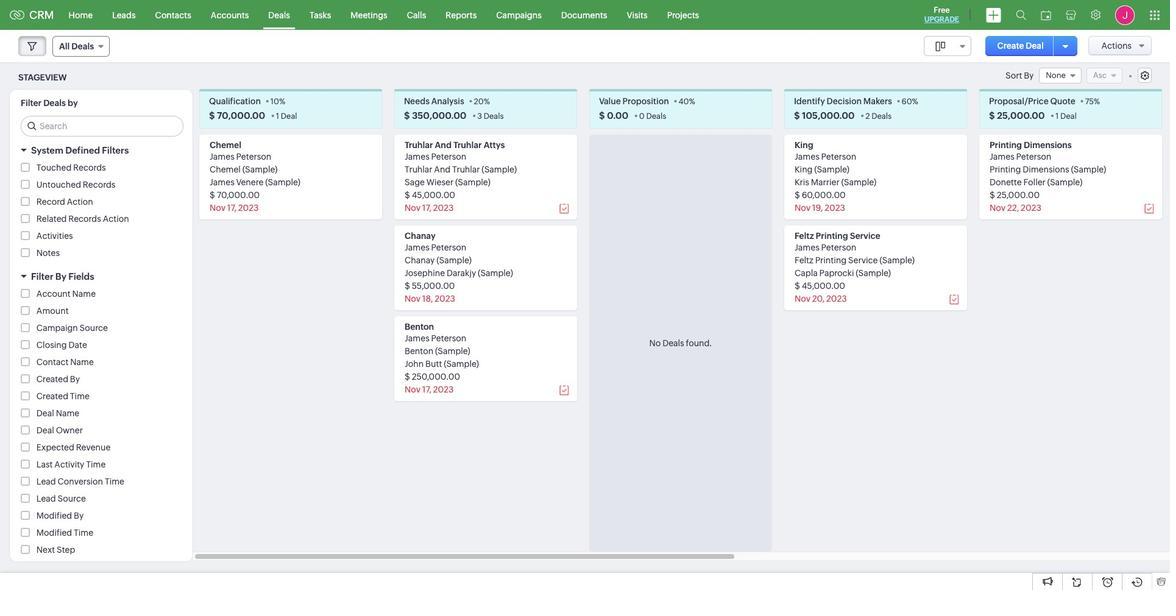 Task type: describe. For each thing, give the bounding box(es) containing it.
$ down needs
[[404, 111, 410, 121]]

modified time
[[36, 528, 93, 538]]

time down created by
[[70, 392, 90, 401]]

2023 inside the printing dimensions james peterson printing dimensions (sample) donette foller (sample) $ 25,000.00 nov 22, 2023
[[1021, 203, 1042, 213]]

created for created by
[[36, 374, 68, 384]]

nov inside benton james peterson benton (sample) john butt (sample) $ 250,000.00 nov 17, 2023
[[405, 385, 421, 395]]

nov inside king james peterson king (sample) kris marrier (sample) $ 60,000.00 nov 19, 2023
[[795, 203, 811, 213]]

marrier
[[811, 178, 840, 187]]

modified by
[[36, 511, 84, 521]]

None field
[[1039, 68, 1082, 84]]

created time
[[36, 392, 90, 401]]

2023 inside chanay james peterson chanay (sample) josephine darakjy (sample) $ 55,000.00 nov 18, 2023
[[435, 294, 455, 304]]

feltz printing service link
[[795, 231, 881, 241]]

deal inside create deal button
[[1026, 41, 1044, 51]]

$ left 0.00
[[599, 111, 605, 121]]

calls
[[407, 10, 426, 20]]

closing date
[[36, 340, 87, 350]]

(sample) down the printing dimensions (sample) link
[[1048, 178, 1083, 187]]

peterson inside the printing dimensions james peterson printing dimensions (sample) donette foller (sample) $ 25,000.00 nov 22, 2023
[[1016, 152, 1052, 162]]

campaigns
[[496, 10, 542, 20]]

45,000.00 inside 'truhlar and truhlar attys james peterson truhlar and truhlar (sample) sage wieser (sample) $ 45,000.00 nov 17, 2023'
[[412, 190, 455, 200]]

conversion
[[58, 477, 103, 487]]

james venere (sample) link
[[210, 178, 300, 187]]

chanay (sample) link
[[405, 256, 472, 265]]

filter by fields
[[31, 271, 94, 282]]

2 chemel from the top
[[210, 165, 241, 175]]

create menu element
[[979, 0, 1009, 30]]

1 chemel from the top
[[210, 140, 241, 150]]

0 deals
[[639, 112, 666, 121]]

1 benton from the top
[[405, 322, 434, 332]]

deal down quote on the top of page
[[1061, 112, 1077, 121]]

(sample) down truhlar and truhlar (sample) link
[[455, 178, 491, 187]]

deals for all deals
[[72, 41, 94, 51]]

capla
[[795, 268, 818, 278]]

reports link
[[436, 0, 487, 30]]

james down chemel (sample) link
[[210, 178, 235, 187]]

17, inside 'truhlar and truhlar attys james peterson truhlar and truhlar (sample) sage wieser (sample) $ 45,000.00 nov 17, 2023'
[[422, 203, 432, 213]]

size image
[[935, 41, 945, 52]]

sage wieser (sample) link
[[405, 178, 491, 187]]

proposal/price quote
[[989, 96, 1076, 106]]

peterson inside 'truhlar and truhlar attys james peterson truhlar and truhlar (sample) sage wieser (sample) $ 45,000.00 nov 17, 2023'
[[431, 152, 467, 162]]

amount
[[36, 306, 69, 316]]

(sample) right marrier at the right top of page
[[841, 178, 877, 187]]

butt
[[426, 359, 442, 369]]

$ inside chanay james peterson chanay (sample) josephine darakjy (sample) $ 55,000.00 nov 18, 2023
[[405, 281, 410, 291]]

profile image
[[1115, 5, 1135, 25]]

analysis
[[431, 96, 464, 106]]

(sample) right "venere"
[[265, 178, 300, 187]]

reports
[[446, 10, 477, 20]]

projects link
[[657, 0, 709, 30]]

% for $ 105,000.00
[[912, 97, 919, 106]]

40 %
[[679, 97, 695, 106]]

next
[[36, 545, 55, 555]]

kris
[[795, 178, 809, 187]]

contact
[[36, 357, 69, 367]]

capla paprocki (sample) link
[[795, 268, 891, 278]]

1 for 25,000.00
[[1056, 112, 1059, 121]]

kris marrier (sample) link
[[795, 178, 877, 187]]

search element
[[1009, 0, 1034, 30]]

time up step
[[74, 528, 93, 538]]

3
[[477, 112, 482, 121]]

time down revenue
[[86, 460, 106, 470]]

nov inside chanay james peterson chanay (sample) josephine darakjy (sample) $ 55,000.00 nov 18, 2023
[[405, 294, 421, 304]]

truhlar up truhlar and truhlar (sample) link
[[454, 140, 482, 150]]

1 chanay from the top
[[405, 231, 436, 241]]

activities
[[36, 231, 73, 241]]

king link
[[795, 140, 813, 150]]

james inside 'truhlar and truhlar attys james peterson truhlar and truhlar (sample) sage wieser (sample) $ 45,000.00 nov 17, 2023'
[[405, 152, 430, 162]]

0 vertical spatial dimensions
[[1024, 140, 1072, 150]]

$ down proposal/price
[[989, 111, 995, 121]]

deals inside deals link
[[268, 10, 290, 20]]

josephine darakjy (sample) link
[[405, 268, 513, 278]]

last
[[36, 460, 53, 470]]

20
[[474, 97, 484, 106]]

1 deal for $ 25,000.00
[[1056, 112, 1077, 121]]

$ 350,000.00
[[404, 111, 467, 121]]

75 %
[[1085, 97, 1100, 106]]

printing up donette
[[990, 165, 1021, 175]]

all
[[59, 41, 70, 51]]

proposition
[[623, 96, 669, 106]]

source for campaign source
[[80, 323, 108, 333]]

printing down $ 25,000.00
[[990, 140, 1022, 150]]

attys
[[484, 140, 505, 150]]

time right conversion
[[105, 477, 124, 487]]

2023 inside king james peterson king (sample) kris marrier (sample) $ 60,000.00 nov 19, 2023
[[825, 203, 845, 213]]

wieser
[[427, 178, 454, 187]]

0 horizontal spatial action
[[67, 197, 93, 207]]

$ inside chemel james peterson chemel (sample) james venere (sample) $ 70,000.00 nov 17, 2023
[[210, 190, 215, 200]]

0 vertical spatial service
[[850, 231, 881, 241]]

closing
[[36, 340, 67, 350]]

1 vertical spatial dimensions
[[1023, 165, 1070, 175]]

2023 inside the feltz printing service james peterson feltz printing service (sample) capla paprocki (sample) $ 45,000.00 nov 20, 2023
[[827, 294, 847, 304]]

josephine
[[405, 268, 445, 278]]

10
[[270, 97, 279, 106]]

(sample) right darakjy
[[478, 268, 513, 278]]

chemel link
[[210, 140, 241, 150]]

2 benton from the top
[[405, 346, 434, 356]]

james inside king james peterson king (sample) kris marrier (sample) $ 60,000.00 nov 19, 2023
[[795, 152, 820, 162]]

calendar image
[[1041, 10, 1051, 20]]

$ inside 'truhlar and truhlar attys james peterson truhlar and truhlar (sample) sage wieser (sample) $ 45,000.00 nov 17, 2023'
[[405, 190, 410, 200]]

none
[[1046, 71, 1066, 80]]

chanay james peterson chanay (sample) josephine darakjy (sample) $ 55,000.00 nov 18, 2023
[[405, 231, 513, 304]]

identify
[[794, 96, 825, 106]]

name for contact name
[[70, 357, 94, 367]]

(sample) up james venere (sample) link
[[242, 165, 278, 175]]

% for $ 0.00
[[689, 97, 695, 106]]

filter by fields button
[[10, 266, 193, 287]]

(sample) down feltz printing service (sample) link at the right of page
[[856, 268, 891, 278]]

1 vertical spatial and
[[434, 165, 451, 175]]

related
[[36, 214, 67, 224]]

james inside the printing dimensions james peterson printing dimensions (sample) donette foller (sample) $ 25,000.00 nov 22, 2023
[[990, 152, 1015, 162]]

account name
[[36, 289, 96, 299]]

peterson inside chanay james peterson chanay (sample) josephine darakjy (sample) $ 55,000.00 nov 18, 2023
[[431, 243, 467, 253]]

james inside chanay james peterson chanay (sample) josephine darakjy (sample) $ 55,000.00 nov 18, 2023
[[405, 243, 430, 253]]

(sample) up donette foller (sample) link
[[1071, 165, 1106, 175]]

stageview
[[18, 72, 67, 82]]

paprocki
[[820, 268, 854, 278]]

deal name
[[36, 409, 79, 418]]

tasks
[[310, 10, 331, 20]]

record action
[[36, 197, 93, 207]]

by for sort
[[1024, 71, 1034, 81]]

1 king from the top
[[795, 140, 813, 150]]

identify decision makers
[[794, 96, 892, 106]]

contacts link
[[145, 0, 201, 30]]

benton link
[[405, 322, 434, 332]]

lead for lead conversion time
[[36, 477, 56, 487]]

documents link
[[552, 0, 617, 30]]

$ down qualification on the left top
[[209, 111, 215, 121]]

2 king from the top
[[795, 165, 813, 175]]

1 for 70,000.00
[[276, 112, 279, 121]]

last activity time
[[36, 460, 106, 470]]

20 %
[[474, 97, 490, 106]]

chemel (sample) link
[[210, 165, 278, 175]]

tasks link
[[300, 0, 341, 30]]

feltz printing service james peterson feltz printing service (sample) capla paprocki (sample) $ 45,000.00 nov 20, 2023
[[795, 231, 915, 304]]

by for modified
[[74, 511, 84, 521]]

60,000.00
[[802, 190, 846, 200]]

owner
[[56, 426, 83, 435]]

truhlar up sage wieser (sample) link
[[452, 165, 480, 175]]

(sample) up the josephine darakjy (sample) link
[[437, 256, 472, 265]]

truhlar and truhlar attys james peterson truhlar and truhlar (sample) sage wieser (sample) $ 45,000.00 nov 17, 2023
[[405, 140, 517, 213]]

lead for lead source
[[36, 494, 56, 504]]

value
[[599, 96, 621, 106]]

0.00
[[607, 111, 629, 121]]

250,000.00
[[412, 372, 460, 382]]

james down chemel link
[[210, 152, 235, 162]]

sort
[[1006, 71, 1022, 81]]

by for filter
[[55, 271, 66, 282]]

deal owner
[[36, 426, 83, 435]]

chemel james peterson chemel (sample) james venere (sample) $ 70,000.00 nov 17, 2023
[[210, 140, 300, 213]]

10 %
[[270, 97, 285, 106]]

deal down the 10 %
[[281, 112, 297, 121]]

% for $ 25,000.00
[[1094, 97, 1100, 106]]

name for deal name
[[56, 409, 79, 418]]

no deals found.
[[650, 338, 712, 348]]

$ down identify
[[794, 111, 800, 121]]

nov inside the printing dimensions james peterson printing dimensions (sample) donette foller (sample) $ 25,000.00 nov 22, 2023
[[990, 203, 1006, 213]]

truhlar down $ 350,000.00
[[405, 140, 433, 150]]



Task type: locate. For each thing, give the bounding box(es) containing it.
printing down 19,
[[816, 231, 848, 241]]

campaign source
[[36, 323, 108, 333]]

deals right 3
[[484, 112, 504, 121]]

james down chanay link
[[405, 243, 430, 253]]

1 vertical spatial lead
[[36, 494, 56, 504]]

filters
[[102, 145, 129, 156]]

2 70,000.00 from the top
[[217, 190, 260, 200]]

2023 inside chemel james peterson chemel (sample) james venere (sample) $ 70,000.00 nov 17, 2023
[[238, 203, 259, 213]]

filter deals by
[[21, 98, 78, 108]]

nov inside chemel james peterson chemel (sample) james venere (sample) $ 70,000.00 nov 17, 2023
[[210, 203, 226, 213]]

1 deal for $ 70,000.00
[[276, 112, 297, 121]]

peterson inside king james peterson king (sample) kris marrier (sample) $ 60,000.00 nov 19, 2023
[[821, 152, 857, 162]]

deal up deal owner
[[36, 409, 54, 418]]

service up capla paprocki (sample) link
[[848, 256, 878, 265]]

% up 3 deals
[[484, 97, 490, 106]]

records for related
[[68, 214, 101, 224]]

1 vertical spatial 45,000.00
[[802, 281, 845, 291]]

1 created from the top
[[36, 374, 68, 384]]

2023 inside 'truhlar and truhlar attys james peterson truhlar and truhlar (sample) sage wieser (sample) $ 45,000.00 nov 17, 2023'
[[433, 203, 454, 213]]

2 25,000.00 from the top
[[997, 190, 1040, 200]]

nov down john
[[405, 385, 421, 395]]

foller
[[1024, 178, 1046, 187]]

17,
[[227, 203, 236, 213], [422, 203, 432, 213], [422, 385, 432, 395]]

1 deal
[[276, 112, 297, 121], [1056, 112, 1077, 121]]

system
[[31, 145, 63, 156]]

$ inside benton james peterson benton (sample) john butt (sample) $ 250,000.00 nov 17, 2023
[[405, 372, 410, 382]]

peterson inside benton james peterson benton (sample) john butt (sample) $ 250,000.00 nov 17, 2023
[[431, 334, 467, 343]]

0 vertical spatial name
[[72, 289, 96, 299]]

and up the wieser
[[434, 165, 451, 175]]

0 vertical spatial filter
[[21, 98, 42, 108]]

modified up next step
[[36, 528, 72, 538]]

deals for no deals found.
[[663, 338, 684, 348]]

james down king 'link'
[[795, 152, 820, 162]]

nov down james venere (sample) link
[[210, 203, 226, 213]]

value proposition
[[599, 96, 669, 106]]

feltz printing service (sample) link
[[795, 256, 915, 265]]

deals left by
[[43, 98, 66, 108]]

5 % from the left
[[1094, 97, 1100, 106]]

upgrade
[[925, 15, 959, 24]]

1 horizontal spatial 1
[[1056, 112, 1059, 121]]

nov inside 'truhlar and truhlar attys james peterson truhlar and truhlar (sample) sage wieser (sample) $ 45,000.00 nov 17, 2023'
[[405, 203, 421, 213]]

expected revenue
[[36, 443, 111, 452]]

next step
[[36, 545, 75, 555]]

peterson inside chemel james peterson chemel (sample) james venere (sample) $ 70,000.00 nov 17, 2023
[[236, 152, 271, 162]]

19,
[[812, 203, 823, 213]]

25,000.00 down proposal/price
[[997, 111, 1045, 121]]

lead up modified by
[[36, 494, 56, 504]]

step
[[57, 545, 75, 555]]

records down record action
[[68, 214, 101, 224]]

25,000.00
[[997, 111, 1045, 121], [997, 190, 1040, 200]]

2 lead from the top
[[36, 494, 56, 504]]

1 vertical spatial feltz
[[795, 256, 814, 265]]

1 vertical spatial source
[[58, 494, 86, 504]]

touched
[[36, 163, 71, 173]]

2 created from the top
[[36, 392, 68, 401]]

1 vertical spatial created
[[36, 392, 68, 401]]

0 vertical spatial and
[[435, 140, 452, 150]]

peterson up king (sample) link
[[821, 152, 857, 162]]

records for untouched
[[83, 180, 115, 190]]

2 vertical spatial name
[[56, 409, 79, 418]]

$ down donette
[[990, 190, 995, 200]]

action
[[67, 197, 93, 207], [103, 214, 129, 224]]

peterson down truhlar and truhlar attys link at the left top of page
[[431, 152, 467, 162]]

deal up expected
[[36, 426, 54, 435]]

revenue
[[76, 443, 111, 452]]

chanay up chanay (sample) link
[[405, 231, 436, 241]]

17, inside benton james peterson benton (sample) john butt (sample) $ 250,000.00 nov 17, 2023
[[422, 385, 432, 395]]

lead conversion time
[[36, 477, 124, 487]]

documents
[[561, 10, 607, 20]]

deals inside all deals field
[[72, 41, 94, 51]]

filter for filter deals by
[[21, 98, 42, 108]]

$ inside the feltz printing service james peterson feltz printing service (sample) capla paprocki (sample) $ 45,000.00 nov 20, 2023
[[795, 281, 800, 291]]

0 vertical spatial 45,000.00
[[412, 190, 455, 200]]

$ inside king james peterson king (sample) kris marrier (sample) $ 60,000.00 nov 19, 2023
[[795, 190, 800, 200]]

deals right 0
[[646, 112, 666, 121]]

activity
[[54, 460, 84, 470]]

profile element
[[1108, 0, 1142, 30]]

1 1 from the left
[[276, 112, 279, 121]]

search image
[[1016, 10, 1026, 20]]

% for $ 350,000.00
[[484, 97, 490, 106]]

1 horizontal spatial action
[[103, 214, 129, 224]]

peterson up chanay (sample) link
[[431, 243, 467, 253]]

and
[[435, 140, 452, 150], [434, 165, 451, 175]]

by right the sort
[[1024, 71, 1034, 81]]

modified for modified by
[[36, 511, 72, 521]]

by up modified time
[[74, 511, 84, 521]]

1 70,000.00 from the top
[[217, 111, 265, 121]]

22,
[[1007, 203, 1019, 213]]

(sample) up john butt (sample) link
[[435, 346, 470, 356]]

visits link
[[617, 0, 657, 30]]

nov left 18,
[[405, 294, 421, 304]]

2 1 from the left
[[1056, 112, 1059, 121]]

dimensions
[[1024, 140, 1072, 150], [1023, 165, 1070, 175]]

$ 70,000.00
[[209, 111, 265, 121]]

None field
[[924, 36, 971, 56]]

action up related records action
[[67, 197, 93, 207]]

18,
[[422, 294, 433, 304]]

1 vertical spatial chemel
[[210, 165, 241, 175]]

defined
[[65, 145, 100, 156]]

system defined filters button
[[10, 140, 193, 161]]

lead
[[36, 477, 56, 487], [36, 494, 56, 504]]

contacts
[[155, 10, 191, 20]]

deals left tasks link
[[268, 10, 290, 20]]

deals for 2 deals
[[872, 112, 892, 121]]

meetings link
[[341, 0, 397, 30]]

2023 inside benton james peterson benton (sample) john butt (sample) $ 250,000.00 nov 17, 2023
[[433, 385, 454, 395]]

1 vertical spatial filter
[[31, 271, 53, 282]]

1 horizontal spatial 1 deal
[[1056, 112, 1077, 121]]

chanay
[[405, 231, 436, 241], [405, 256, 435, 265]]

% right proposition at right top
[[689, 97, 695, 106]]

name down date at the left bottom
[[70, 357, 94, 367]]

feltz up the capla
[[795, 256, 814, 265]]

60
[[902, 97, 912, 106]]

25,000.00 inside the printing dimensions james peterson printing dimensions (sample) donette foller (sample) $ 25,000.00 nov 22, 2023
[[997, 190, 1040, 200]]

% for $ 70,000.00
[[279, 97, 285, 106]]

1 vertical spatial chanay
[[405, 256, 435, 265]]

create menu image
[[986, 8, 1001, 22]]

2023 right 22,
[[1021, 203, 1042, 213]]

2023
[[238, 203, 259, 213], [433, 203, 454, 213], [825, 203, 845, 213], [1021, 203, 1042, 213], [435, 294, 455, 304], [827, 294, 847, 304], [433, 385, 454, 395]]

donette foller (sample) link
[[990, 178, 1083, 187]]

(sample) up kris marrier (sample) link at the top right of page
[[815, 165, 850, 175]]

time
[[70, 392, 90, 401], [86, 460, 106, 470], [105, 477, 124, 487], [74, 528, 93, 538]]

accounts link
[[201, 0, 259, 30]]

records down touched records
[[83, 180, 115, 190]]

1 vertical spatial 70,000.00
[[217, 190, 260, 200]]

2 1 deal from the left
[[1056, 112, 1077, 121]]

truhlar up sage at the top
[[405, 165, 432, 175]]

filter inside 'dropdown button'
[[31, 271, 53, 282]]

3 % from the left
[[689, 97, 695, 106]]

0 horizontal spatial 1
[[276, 112, 279, 121]]

lead source
[[36, 494, 86, 504]]

actions
[[1102, 41, 1132, 51]]

1 deal down the 10 %
[[276, 112, 297, 121]]

$ down sage at the top
[[405, 190, 410, 200]]

records down defined
[[73, 163, 106, 173]]

2 feltz from the top
[[795, 256, 814, 265]]

0 vertical spatial feltz
[[795, 231, 814, 241]]

45,000.00 down the wieser
[[412, 190, 455, 200]]

(sample) down benton (sample) link
[[444, 359, 479, 369]]

dimensions up the printing dimensions (sample) link
[[1024, 140, 1072, 150]]

deals link
[[259, 0, 300, 30]]

nov left 19,
[[795, 203, 811, 213]]

chemel down chemel link
[[210, 165, 241, 175]]

3 deals
[[477, 112, 504, 121]]

record
[[36, 197, 65, 207]]

0 horizontal spatial 45,000.00
[[412, 190, 455, 200]]

by down contact name
[[70, 374, 80, 384]]

1 horizontal spatial 45,000.00
[[802, 281, 845, 291]]

created up the deal name
[[36, 392, 68, 401]]

untouched records
[[36, 180, 115, 190]]

1 vertical spatial records
[[83, 180, 115, 190]]

$ 0.00
[[599, 111, 629, 121]]

1 modified from the top
[[36, 511, 72, 521]]

benton
[[405, 322, 434, 332], [405, 346, 434, 356]]

0 vertical spatial source
[[80, 323, 108, 333]]

james up donette
[[990, 152, 1015, 162]]

peterson down feltz printing service link
[[821, 243, 857, 253]]

created for created time
[[36, 392, 68, 401]]

printing
[[990, 140, 1022, 150], [990, 165, 1021, 175], [816, 231, 848, 241], [815, 256, 847, 265]]

benton james peterson benton (sample) john butt (sample) $ 250,000.00 nov 17, 2023
[[405, 322, 479, 395]]

john
[[405, 359, 424, 369]]

17, for chemel james peterson chemel (sample) james venere (sample) $ 70,000.00 nov 17, 2023
[[227, 203, 236, 213]]

2 modified from the top
[[36, 528, 72, 538]]

source for lead source
[[58, 494, 86, 504]]

70,000.00 inside chemel james peterson chemel (sample) james venere (sample) $ 70,000.00 nov 17, 2023
[[217, 190, 260, 200]]

2 % from the left
[[484, 97, 490, 106]]

peterson down printing dimensions link
[[1016, 152, 1052, 162]]

source down conversion
[[58, 494, 86, 504]]

decision
[[827, 96, 862, 106]]

$ down the capla
[[795, 281, 800, 291]]

2023 down "60,000.00"
[[825, 203, 845, 213]]

modified for modified time
[[36, 528, 72, 538]]

1 1 deal from the left
[[276, 112, 297, 121]]

4 % from the left
[[912, 97, 919, 106]]

(sample) down attys
[[482, 165, 517, 175]]

0 vertical spatial action
[[67, 197, 93, 207]]

$ down john
[[405, 372, 410, 382]]

deals for 3 deals
[[484, 112, 504, 121]]

1
[[276, 112, 279, 121], [1056, 112, 1059, 121]]

by for created
[[70, 374, 80, 384]]

visits
[[627, 10, 648, 20]]

deals right all at the left of the page
[[72, 41, 94, 51]]

filter for filter by fields
[[31, 271, 53, 282]]

name for account name
[[72, 289, 96, 299]]

home
[[69, 10, 93, 20]]

0 vertical spatial chanay
[[405, 231, 436, 241]]

1 vertical spatial 25,000.00
[[997, 190, 1040, 200]]

projects
[[667, 10, 699, 20]]

45,000.00
[[412, 190, 455, 200], [802, 281, 845, 291]]

king up kris
[[795, 165, 813, 175]]

expected
[[36, 443, 74, 452]]

2023 down 250,000.00 at left
[[433, 385, 454, 395]]

70,000.00 down "venere"
[[217, 190, 260, 200]]

nov left 22,
[[990, 203, 1006, 213]]

printing up paprocki
[[815, 256, 847, 265]]

james down benton link
[[405, 334, 430, 343]]

feltz down 19,
[[795, 231, 814, 241]]

free upgrade
[[925, 5, 959, 24]]

$ down chemel (sample) link
[[210, 190, 215, 200]]

17, inside chemel james peterson chemel (sample) james venere (sample) $ 70,000.00 nov 17, 2023
[[227, 203, 236, 213]]

(sample) up capla paprocki (sample) link
[[880, 256, 915, 265]]

0
[[639, 112, 645, 121]]

king james peterson king (sample) kris marrier (sample) $ 60,000.00 nov 19, 2023
[[795, 140, 877, 213]]

% right quote on the top of page
[[1094, 97, 1100, 106]]

by up account name
[[55, 271, 66, 282]]

date
[[69, 340, 87, 350]]

quote
[[1051, 96, 1076, 106]]

crm
[[29, 9, 54, 21]]

james inside the feltz printing service james peterson feltz printing service (sample) capla paprocki (sample) $ 45,000.00 nov 20, 2023
[[795, 243, 820, 253]]

Search text field
[[21, 117, 183, 136]]

all deals
[[59, 41, 94, 51]]

chanay link
[[405, 231, 436, 241]]

deals right no in the right of the page
[[663, 338, 684, 348]]

nov left 20,
[[795, 294, 811, 304]]

1 % from the left
[[279, 97, 285, 106]]

found.
[[686, 338, 712, 348]]

0 vertical spatial 70,000.00
[[217, 111, 265, 121]]

filter down stageview
[[21, 98, 42, 108]]

chanay up josephine
[[405, 256, 435, 265]]

deals for filter deals by
[[43, 98, 66, 108]]

2 chanay from the top
[[405, 256, 435, 265]]

0 horizontal spatial 1 deal
[[276, 112, 297, 121]]

0 vertical spatial chemel
[[210, 140, 241, 150]]

darakjy
[[447, 268, 476, 278]]

nov down sage at the top
[[405, 203, 421, 213]]

0 vertical spatial king
[[795, 140, 813, 150]]

peterson
[[236, 152, 271, 162], [431, 152, 467, 162], [821, 152, 857, 162], [1016, 152, 1052, 162], [431, 243, 467, 253], [821, 243, 857, 253], [431, 334, 467, 343]]

records for touched
[[73, 163, 106, 173]]

1 vertical spatial benton
[[405, 346, 434, 356]]

17, for benton james peterson benton (sample) john butt (sample) $ 250,000.00 nov 17, 2023
[[422, 385, 432, 395]]

1 feltz from the top
[[795, 231, 814, 241]]

0 vertical spatial created
[[36, 374, 68, 384]]

account
[[36, 289, 71, 299]]

truhlar and truhlar (sample) link
[[405, 165, 517, 175]]

1 down quote on the top of page
[[1056, 112, 1059, 121]]

All Deals field
[[52, 36, 110, 57]]

peterson up chemel (sample) link
[[236, 152, 271, 162]]

nov inside the feltz printing service james peterson feltz printing service (sample) capla paprocki (sample) $ 45,000.00 nov 20, 2023
[[795, 294, 811, 304]]

1 vertical spatial king
[[795, 165, 813, 175]]

and down 350,000.00
[[435, 140, 452, 150]]

makers
[[864, 96, 892, 106]]

1 25,000.00 from the top
[[997, 111, 1045, 121]]

deals right 2
[[872, 112, 892, 121]]

45,000.00 inside the feltz printing service james peterson feltz printing service (sample) capla paprocki (sample) $ 45,000.00 nov 20, 2023
[[802, 281, 845, 291]]

created down contact
[[36, 374, 68, 384]]

0 vertical spatial 25,000.00
[[997, 111, 1045, 121]]

created
[[36, 374, 68, 384], [36, 392, 68, 401]]

0 vertical spatial records
[[73, 163, 106, 173]]

1 deal down quote on the top of page
[[1056, 112, 1077, 121]]

25,000.00 up 22,
[[997, 190, 1040, 200]]

create
[[998, 41, 1024, 51]]

1 vertical spatial action
[[103, 214, 129, 224]]

king up king (sample) link
[[795, 140, 813, 150]]

by inside 'dropdown button'
[[55, 271, 66, 282]]

$ down josephine
[[405, 281, 410, 291]]

crm link
[[10, 9, 54, 21]]

campaign
[[36, 323, 78, 333]]

0 vertical spatial lead
[[36, 477, 56, 487]]

1 vertical spatial service
[[848, 256, 878, 265]]

17, down 250,000.00 at left
[[422, 385, 432, 395]]

2023 down the wieser
[[433, 203, 454, 213]]

create deal button
[[985, 36, 1056, 56]]

james inside benton james peterson benton (sample) john butt (sample) $ 250,000.00 nov 17, 2023
[[405, 334, 430, 343]]

filter up account
[[31, 271, 53, 282]]

1 lead from the top
[[36, 477, 56, 487]]

peterson inside the feltz printing service james peterson feltz printing service (sample) capla paprocki (sample) $ 45,000.00 nov 20, 2023
[[821, 243, 857, 253]]

$
[[209, 111, 215, 121], [404, 111, 410, 121], [599, 111, 605, 121], [794, 111, 800, 121], [989, 111, 995, 121], [210, 190, 215, 200], [405, 190, 410, 200], [795, 190, 800, 200], [990, 190, 995, 200], [405, 281, 410, 291], [795, 281, 800, 291], [405, 372, 410, 382]]

contact name
[[36, 357, 94, 367]]

name down fields
[[72, 289, 96, 299]]

0 vertical spatial benton
[[405, 322, 434, 332]]

sort by
[[1006, 71, 1034, 81]]

1 vertical spatial name
[[70, 357, 94, 367]]

deals for 0 deals
[[646, 112, 666, 121]]

0 vertical spatial modified
[[36, 511, 72, 521]]

2 vertical spatial records
[[68, 214, 101, 224]]

40
[[679, 97, 689, 106]]

1 vertical spatial modified
[[36, 528, 72, 538]]

$ 25,000.00
[[989, 111, 1045, 121]]

$ inside the printing dimensions james peterson printing dimensions (sample) donette foller (sample) $ 25,000.00 nov 22, 2023
[[990, 190, 995, 200]]

truhlar
[[405, 140, 433, 150], [454, 140, 482, 150], [405, 165, 432, 175], [452, 165, 480, 175]]

benton up john
[[405, 346, 434, 356]]



Task type: vqa. For each thing, say whether or not it's contained in the screenshot.
"DEALS" for 2 Deals
yes



